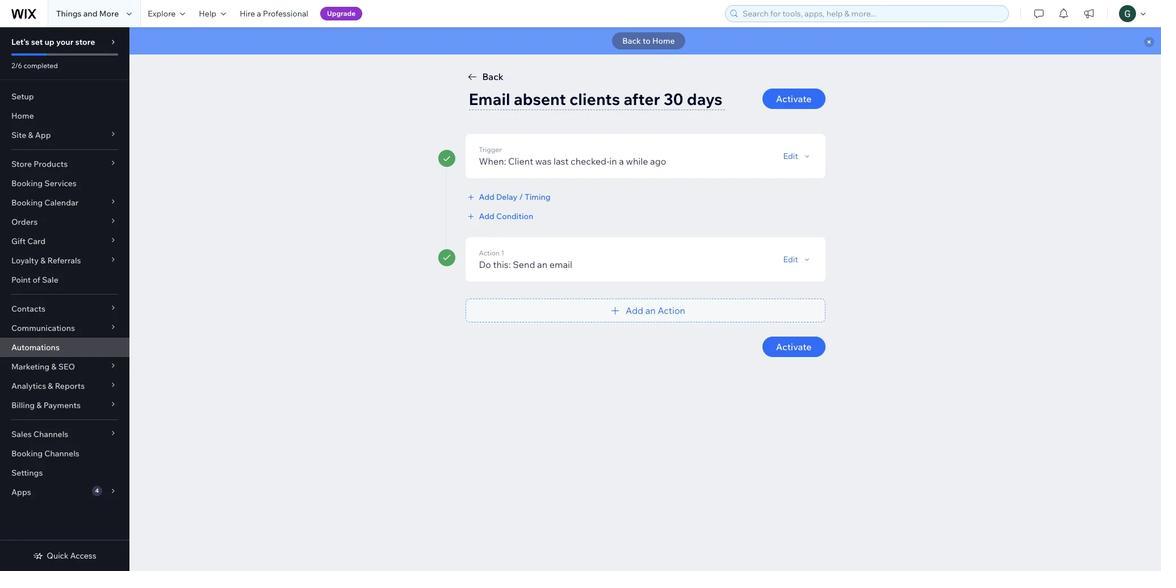 Task type: locate. For each thing, give the bounding box(es) containing it.
1 horizontal spatial a
[[619, 156, 624, 167]]

1 vertical spatial add
[[479, 211, 495, 222]]

to
[[643, 36, 651, 46]]

2 activate from the top
[[776, 341, 812, 353]]

loyalty & referrals
[[11, 256, 81, 266]]

1 horizontal spatial back
[[623, 36, 641, 46]]

services
[[44, 178, 77, 189]]

home right to
[[653, 36, 675, 46]]

site & app
[[11, 130, 51, 140]]

back up email
[[483, 71, 504, 82]]

2 edit button from the top
[[784, 254, 812, 265]]

0 vertical spatial add
[[479, 192, 495, 202]]

0 vertical spatial edit
[[784, 151, 798, 161]]

& inside site & app popup button
[[28, 130, 33, 140]]

1 vertical spatial home
[[11, 111, 34, 121]]

0 horizontal spatial an
[[537, 259, 548, 270]]

add for add condition
[[479, 211, 495, 222]]

1 vertical spatial a
[[619, 156, 624, 167]]

settings link
[[0, 464, 130, 483]]

a inside hire a professional link
[[257, 9, 261, 19]]

0 horizontal spatial home
[[11, 111, 34, 121]]

1 vertical spatial edit button
[[784, 254, 812, 265]]

1 booking from the top
[[11, 178, 43, 189]]

edit
[[784, 151, 798, 161], [784, 254, 798, 265]]

edit for when: client was last checked-in a while ago
[[784, 151, 798, 161]]

& left reports
[[48, 381, 53, 391]]

0 vertical spatial activate
[[776, 93, 812, 105]]

action inside button
[[658, 305, 686, 316]]

& right billing
[[37, 400, 42, 411]]

store
[[75, 37, 95, 47]]

0 vertical spatial booking
[[11, 178, 43, 189]]

booking inside popup button
[[11, 198, 43, 208]]

1 horizontal spatial home
[[653, 36, 675, 46]]

booking for booking services
[[11, 178, 43, 189]]

booking channels
[[11, 449, 79, 459]]

loyalty & referrals button
[[0, 251, 130, 270]]

2 activate button from the top
[[763, 337, 826, 357]]

3 booking from the top
[[11, 449, 43, 459]]

a right in
[[619, 156, 624, 167]]

channels up booking channels
[[33, 429, 68, 440]]

0 vertical spatial activate button
[[763, 89, 826, 109]]

booking channels link
[[0, 444, 130, 464]]

& left seo
[[51, 362, 57, 372]]

loyalty
[[11, 256, 39, 266]]

1 horizontal spatial an
[[646, 305, 656, 316]]

& inside marketing & seo dropdown button
[[51, 362, 57, 372]]

client
[[508, 156, 534, 167]]

point of sale link
[[0, 270, 130, 290]]

analytics & reports
[[11, 381, 85, 391]]

2 edit from the top
[[784, 254, 798, 265]]

activate
[[776, 93, 812, 105], [776, 341, 812, 353]]

email absent clients after 30 days
[[469, 89, 723, 109]]

activate button for add an action button
[[763, 337, 826, 357]]

set
[[31, 37, 43, 47]]

1
[[501, 249, 505, 257]]

1 vertical spatial activate
[[776, 341, 812, 353]]

store products button
[[0, 155, 130, 174]]

channels inside dropdown button
[[33, 429, 68, 440]]

home
[[653, 36, 675, 46], [11, 111, 34, 121]]

1 vertical spatial an
[[646, 305, 656, 316]]

1 activate button from the top
[[763, 89, 826, 109]]

home inside 'button'
[[653, 36, 675, 46]]

1 vertical spatial back
[[483, 71, 504, 82]]

1 activate from the top
[[776, 93, 812, 105]]

0 vertical spatial back
[[623, 36, 641, 46]]

point
[[11, 275, 31, 285]]

booking down store
[[11, 178, 43, 189]]

1 horizontal spatial action
[[658, 305, 686, 316]]

calendar
[[44, 198, 78, 208]]

delay
[[497, 192, 518, 202]]

back to home alert
[[130, 27, 1162, 55]]

action inside action 1 do this: send an email
[[479, 249, 500, 257]]

hire a professional link
[[233, 0, 315, 27]]

add
[[479, 192, 495, 202], [479, 211, 495, 222], [626, 305, 644, 316]]

1 vertical spatial channels
[[44, 449, 79, 459]]

& for billing
[[37, 400, 42, 411]]

edit for do this: send an email
[[784, 254, 798, 265]]

hire
[[240, 9, 255, 19]]

0 vertical spatial edit button
[[784, 151, 812, 161]]

condition
[[497, 211, 534, 222]]

& inside analytics & reports dropdown button
[[48, 381, 53, 391]]

a right hire
[[257, 9, 261, 19]]

& inside 'loyalty & referrals' dropdown button
[[40, 256, 46, 266]]

0 horizontal spatial action
[[479, 249, 500, 257]]

booking services link
[[0, 174, 130, 193]]

booking calendar
[[11, 198, 78, 208]]

& right site
[[28, 130, 33, 140]]

edit button
[[784, 151, 812, 161], [784, 254, 812, 265]]

back left to
[[623, 36, 641, 46]]

booking up settings on the left bottom of the page
[[11, 449, 43, 459]]

orders
[[11, 217, 38, 227]]

store products
[[11, 159, 68, 169]]

1 vertical spatial edit
[[784, 254, 798, 265]]

2 vertical spatial add
[[626, 305, 644, 316]]

channels up "settings" link
[[44, 449, 79, 459]]

1 edit from the top
[[784, 151, 798, 161]]

back inside 'button'
[[623, 36, 641, 46]]

0 vertical spatial action
[[479, 249, 500, 257]]

add delay / timing
[[479, 192, 551, 202]]

upgrade button
[[320, 7, 363, 20]]

in
[[610, 156, 617, 167]]

gift card
[[11, 236, 46, 247]]

2 vertical spatial booking
[[11, 449, 43, 459]]

2 booking from the top
[[11, 198, 43, 208]]

activate for back button
[[776, 93, 812, 105]]

after
[[624, 89, 660, 109]]

back to home
[[623, 36, 675, 46]]

booking
[[11, 178, 43, 189], [11, 198, 43, 208], [11, 449, 43, 459]]

0 vertical spatial a
[[257, 9, 261, 19]]

let's set up your store
[[11, 37, 95, 47]]

communications
[[11, 323, 75, 333]]

trigger when: client was last checked-in a while ago
[[479, 145, 667, 167]]

1 edit button from the top
[[784, 151, 812, 161]]

0 horizontal spatial a
[[257, 9, 261, 19]]

0 vertical spatial channels
[[33, 429, 68, 440]]

app
[[35, 130, 51, 140]]

back for back
[[483, 71, 504, 82]]

things
[[56, 9, 82, 19]]

& inside billing & payments 'popup button'
[[37, 400, 42, 411]]

channels for booking channels
[[44, 449, 79, 459]]

0 horizontal spatial back
[[483, 71, 504, 82]]

setup
[[11, 91, 34, 102]]

add inside button
[[626, 305, 644, 316]]

add for add delay / timing
[[479, 192, 495, 202]]

home down setup
[[11, 111, 34, 121]]

& right loyalty
[[40, 256, 46, 266]]

1 vertical spatial action
[[658, 305, 686, 316]]

sales
[[11, 429, 32, 440]]

trigger
[[479, 145, 502, 154]]

back inside button
[[483, 71, 504, 82]]

add condition
[[479, 211, 534, 222]]

upgrade
[[327, 9, 356, 18]]

1 vertical spatial activate button
[[763, 337, 826, 357]]

& for loyalty
[[40, 256, 46, 266]]

booking up orders at the left
[[11, 198, 43, 208]]

sales channels
[[11, 429, 68, 440]]

quick access button
[[33, 551, 96, 561]]

0 vertical spatial home
[[653, 36, 675, 46]]

0 vertical spatial an
[[537, 259, 548, 270]]

hire a professional
[[240, 9, 308, 19]]

and
[[83, 9, 98, 19]]

1 vertical spatial booking
[[11, 198, 43, 208]]

& for site
[[28, 130, 33, 140]]



Task type: describe. For each thing, give the bounding box(es) containing it.
home link
[[0, 106, 130, 126]]

contacts button
[[0, 299, 130, 319]]

marketing & seo button
[[0, 357, 130, 377]]

send
[[513, 259, 535, 270]]

an inside action 1 do this: send an email
[[537, 259, 548, 270]]

communications button
[[0, 319, 130, 338]]

store
[[11, 159, 32, 169]]

marketing & seo
[[11, 362, 75, 372]]

channels for sales channels
[[33, 429, 68, 440]]

point of sale
[[11, 275, 58, 285]]

site & app button
[[0, 126, 130, 145]]

settings
[[11, 468, 43, 478]]

booking services
[[11, 178, 77, 189]]

payments
[[44, 400, 81, 411]]

billing & payments button
[[0, 396, 130, 415]]

billing & payments
[[11, 400, 81, 411]]

booking calendar button
[[0, 193, 130, 212]]

booking for booking calendar
[[11, 198, 43, 208]]

gift card button
[[0, 232, 130, 251]]

things and more
[[56, 9, 119, 19]]

checked-
[[571, 156, 610, 167]]

when:
[[479, 156, 506, 167]]

help
[[199, 9, 217, 19]]

quick access
[[47, 551, 96, 561]]

do
[[479, 259, 491, 270]]

billing
[[11, 400, 35, 411]]

Search for tools, apps, help & more... field
[[740, 6, 1005, 22]]

up
[[45, 37, 54, 47]]

analytics & reports button
[[0, 377, 130, 396]]

30
[[664, 89, 684, 109]]

professional
[[263, 9, 308, 19]]

add condition button
[[466, 211, 534, 222]]

more
[[99, 9, 119, 19]]

your
[[56, 37, 73, 47]]

referrals
[[47, 256, 81, 266]]

automations link
[[0, 338, 130, 357]]

activate button for back button
[[763, 89, 826, 109]]

days
[[687, 89, 723, 109]]

email
[[550, 259, 573, 270]]

automations
[[11, 343, 60, 353]]

edit button for do this: send an email
[[784, 254, 812, 265]]

let's
[[11, 37, 29, 47]]

while
[[626, 156, 648, 167]]

add delay / timing button
[[466, 192, 551, 202]]

sales channels button
[[0, 425, 130, 444]]

sale
[[42, 275, 58, 285]]

card
[[27, 236, 46, 247]]

absent
[[514, 89, 566, 109]]

last
[[554, 156, 569, 167]]

ago
[[650, 156, 667, 167]]

timing
[[525, 192, 551, 202]]

help button
[[192, 0, 233, 27]]

completed
[[24, 61, 58, 70]]

of
[[33, 275, 40, 285]]

home inside 'sidebar' element
[[11, 111, 34, 121]]

quick
[[47, 551, 69, 561]]

explore
[[148, 9, 176, 19]]

& for analytics
[[48, 381, 53, 391]]

add an action button
[[466, 299, 826, 323]]

analytics
[[11, 381, 46, 391]]

2/6
[[11, 61, 22, 70]]

2/6 completed
[[11, 61, 58, 70]]

this:
[[493, 259, 511, 270]]

contacts
[[11, 304, 45, 314]]

back to home button
[[613, 32, 686, 49]]

add an action
[[626, 305, 686, 316]]

activate for add an action button
[[776, 341, 812, 353]]

back for back to home
[[623, 36, 641, 46]]

reports
[[55, 381, 85, 391]]

/
[[519, 192, 523, 202]]

action 1 do this: send an email
[[479, 249, 573, 270]]

sidebar element
[[0, 27, 130, 571]]

& for marketing
[[51, 362, 57, 372]]

an inside add an action button
[[646, 305, 656, 316]]

booking for booking channels
[[11, 449, 43, 459]]

edit button for when: client was last checked-in a while ago
[[784, 151, 812, 161]]

setup link
[[0, 87, 130, 106]]

marketing
[[11, 362, 50, 372]]

4
[[95, 487, 99, 495]]

a inside trigger when: client was last checked-in a while ago
[[619, 156, 624, 167]]

apps
[[11, 487, 31, 498]]

products
[[34, 159, 68, 169]]

email
[[469, 89, 511, 109]]

site
[[11, 130, 26, 140]]

gift
[[11, 236, 26, 247]]

clients
[[570, 89, 620, 109]]

add for add an action
[[626, 305, 644, 316]]



Task type: vqa. For each thing, say whether or not it's contained in the screenshot.
Billing & Payments
yes



